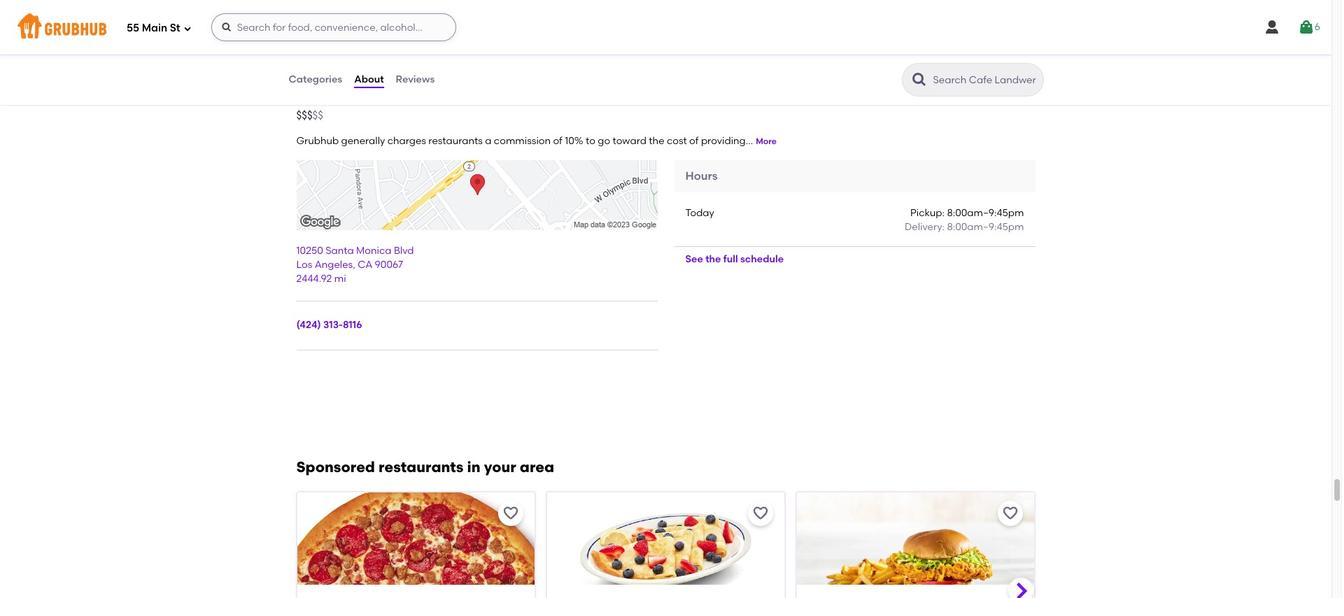Task type: locate. For each thing, give the bounding box(es) containing it.
10%
[[565, 135, 583, 147]]

ca
[[358, 259, 373, 271]]

2 horizontal spatial save this restaurant button
[[998, 501, 1024, 526]]

santa
[[326, 245, 354, 257]]

0 horizontal spatial save this restaurant image
[[502, 505, 519, 522]]

the
[[649, 135, 665, 147], [706, 253, 721, 265]]

save this restaurant image
[[502, 505, 519, 522], [753, 505, 769, 522], [1003, 505, 1019, 522]]

sponsored
[[296, 458, 375, 476]]

search icon image
[[911, 71, 928, 88]]

8:00am–9:45pm right pickup:
[[947, 207, 1024, 219]]

about
[[354, 73, 384, 85]]

the inside button
[[706, 253, 721, 265]]

hours
[[686, 169, 718, 182]]

tea,
[[435, 94, 454, 106]]

1 horizontal spatial svg image
[[1298, 19, 1315, 36]]

1 8:00am–9:45pm from the top
[[947, 207, 1024, 219]]

1 horizontal spatial of
[[689, 135, 699, 147]]

0 horizontal spatial svg image
[[221, 22, 232, 33]]

svg image left 6 button in the right top of the page
[[1264, 19, 1281, 36]]

see the full schedule button
[[674, 247, 795, 272]]

save this restaurant button for chili's logo
[[998, 501, 1024, 526]]

the left cost
[[649, 135, 665, 147]]

restaurants left a
[[429, 135, 483, 147]]

2 save this restaurant button from the left
[[748, 501, 774, 526]]

in
[[467, 458, 481, 476]]

1 horizontal spatial svg image
[[1264, 19, 1281, 36]]

$$$$$
[[296, 109, 323, 121]]

(424) 313-8116
[[296, 319, 362, 331]]

0 vertical spatial the
[[649, 135, 665, 147]]

1 save this restaurant button from the left
[[498, 501, 523, 526]]

main navigation navigation
[[0, 0, 1332, 55]]

reviews
[[396, 73, 435, 85]]

55
[[127, 21, 139, 34]]

pickup:
[[911, 207, 945, 219]]

info
[[471, 68, 504, 88]]

today
[[686, 207, 715, 219]]

1 horizontal spatial the
[[706, 253, 721, 265]]

2 horizontal spatial save this restaurant image
[[1003, 505, 1019, 522]]

see the full schedule
[[686, 253, 784, 265]]

$$$
[[296, 109, 313, 121]]

of right cost
[[689, 135, 699, 147]]

0 vertical spatial restaurants
[[429, 135, 483, 147]]

10250 santa monica blvd los angeles , ca 90067 2444.92 mi
[[296, 245, 414, 285]]

0 horizontal spatial the
[[649, 135, 665, 147]]

8116
[[343, 319, 362, 331]]

of
[[553, 135, 563, 147], [689, 135, 699, 147]]

your
[[484, 458, 516, 476]]

1 vertical spatial the
[[706, 253, 721, 265]]

menu
[[420, 68, 467, 88]]

commission
[[494, 135, 551, 147]]

full
[[724, 253, 738, 265]]

313-
[[323, 319, 343, 331]]

the left full
[[706, 253, 721, 265]]

st
[[170, 21, 180, 34]]

see
[[686, 253, 703, 265]]

generally
[[341, 135, 385, 147]]

and
[[414, 94, 432, 106]]

2444.92
[[296, 273, 332, 285]]

svg image
[[1264, 19, 1281, 36], [221, 22, 232, 33]]

0 horizontal spatial save this restaurant button
[[498, 501, 523, 526]]

cafe landwer menu info
[[296, 68, 504, 88]]

of left 10%
[[553, 135, 563, 147]]

8:00am–9:45pm
[[947, 207, 1024, 219], [947, 221, 1024, 233]]

save this restaurant button
[[498, 501, 523, 526], [748, 501, 774, 526], [998, 501, 1024, 526]]

1 save this restaurant image from the left
[[502, 505, 519, 522]]

restaurants
[[429, 135, 483, 147], [379, 458, 464, 476]]

0 vertical spatial 8:00am–9:45pm
[[947, 207, 1024, 219]]

los
[[296, 259, 312, 271]]

10250
[[296, 245, 323, 257]]

save this restaurant image for chili's logo
[[1003, 505, 1019, 522]]

0 horizontal spatial of
[[553, 135, 563, 147]]

2 save this restaurant image from the left
[[753, 505, 769, 522]]

Search for food, convenience, alcohol... search field
[[211, 13, 456, 41]]

,
[[353, 259, 355, 271]]

svg image
[[1298, 19, 1315, 36], [183, 24, 192, 33]]

1 horizontal spatial save this restaurant image
[[753, 505, 769, 522]]

a
[[485, 135, 492, 147]]

go
[[598, 135, 610, 147]]

1 vertical spatial 8:00am–9:45pm
[[947, 221, 1024, 233]]

svg image right "st"
[[221, 22, 232, 33]]

area
[[520, 458, 554, 476]]

grubhub
[[296, 135, 339, 147]]

3 save this restaurant image from the left
[[1003, 505, 1019, 522]]

to
[[586, 135, 596, 147]]

1 horizontal spatial save this restaurant button
[[748, 501, 774, 526]]

restaurants left in
[[379, 458, 464, 476]]

8:00am–9:45pm right delivery:
[[947, 221, 1024, 233]]

3 save this restaurant button from the left
[[998, 501, 1024, 526]]

categories button
[[288, 55, 343, 105]]

coffee and tea, button
[[378, 93, 455, 108]]



Task type: vqa. For each thing, say whether or not it's contained in the screenshot.
the Red
no



Task type: describe. For each thing, give the bounding box(es) containing it.
cafe
[[296, 68, 338, 88]]

save this restaurant image for ihop  logo
[[753, 505, 769, 522]]

about button
[[354, 55, 385, 105]]

blvd
[[394, 245, 414, 257]]

breakfast, cafe, coffee and tea, dessert, dinner, healthy, lunch
[[297, 94, 610, 106]]

dinner,
[[501, 94, 534, 106]]

6
[[1315, 21, 1321, 33]]

angeles
[[315, 259, 353, 271]]

55 main st
[[127, 21, 180, 34]]

healthy,
[[538, 94, 577, 106]]

pickup: 8:00am–9:45pm delivery: 8:00am–9:45pm
[[905, 207, 1024, 233]]

(424) 313-8116 button
[[296, 319, 362, 333]]

1 vertical spatial restaurants
[[379, 458, 464, 476]]

Search Cafe Landwer search field
[[932, 73, 1039, 87]]

dessert,
[[459, 94, 497, 106]]

dinner, button
[[500, 93, 535, 108]]

1 of from the left
[[553, 135, 563, 147]]

save this restaurant button for ihop  logo
[[748, 501, 774, 526]]

schedule
[[741, 253, 784, 265]]

grubhub generally charges restaurants a commission of 10% to go toward the cost of providing ... more
[[296, 135, 777, 147]]

breakfast,
[[297, 94, 345, 106]]

cost
[[667, 135, 687, 147]]

sponsored restaurants in your area
[[296, 458, 554, 476]]

chili's logo image
[[797, 493, 1035, 598]]

cafe, button
[[348, 93, 376, 108]]

landwer
[[342, 68, 416, 88]]

lunch
[[581, 94, 610, 106]]

coffee
[[379, 94, 411, 106]]

lunch button
[[580, 93, 611, 108]]

cafe,
[[349, 94, 375, 106]]

svg image inside 6 button
[[1298, 19, 1315, 36]]

healthy, button
[[537, 93, 578, 108]]

delivery:
[[905, 221, 945, 233]]

breakfast, button
[[296, 93, 346, 108]]

(424)
[[296, 319, 321, 331]]

providing
[[701, 135, 746, 147]]

monica
[[356, 245, 392, 257]]

more button
[[756, 136, 777, 148]]

save this restaurant image for little caesars pizza - paterson logo
[[502, 505, 519, 522]]

dessert, button
[[458, 93, 497, 108]]

...
[[746, 135, 753, 147]]

2 of from the left
[[689, 135, 699, 147]]

2 8:00am–9:45pm from the top
[[947, 221, 1024, 233]]

reviews button
[[395, 55, 436, 105]]

ihop  logo image
[[547, 493, 785, 598]]

save this restaurant button for little caesars pizza - paterson logo
[[498, 501, 523, 526]]

toward
[[613, 135, 647, 147]]

little caesars pizza - paterson logo image
[[297, 493, 535, 598]]

charges
[[388, 135, 426, 147]]

categories
[[289, 73, 342, 85]]

90067
[[375, 259, 403, 271]]

0 horizontal spatial svg image
[[183, 24, 192, 33]]

6 button
[[1298, 15, 1321, 40]]

mi
[[334, 273, 346, 285]]

more
[[756, 137, 777, 146]]

main
[[142, 21, 167, 34]]



